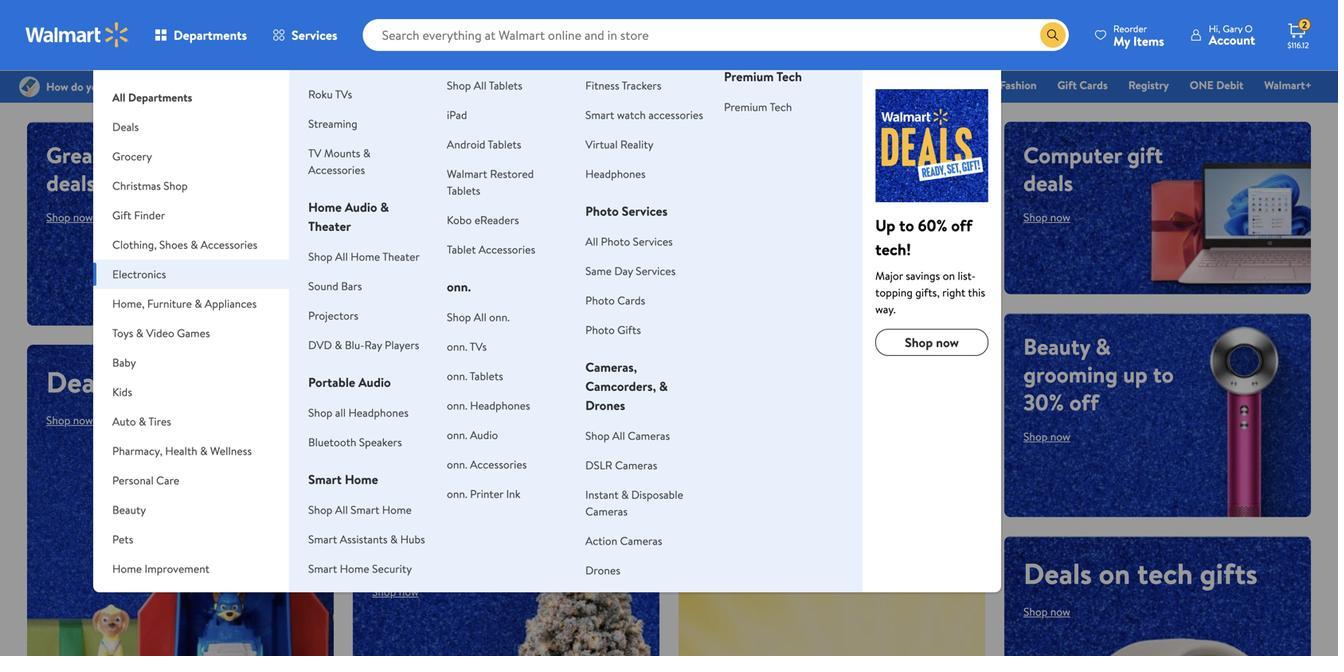 Task type: locate. For each thing, give the bounding box(es) containing it.
1 vertical spatial departments
[[128, 90, 192, 105]]

0 horizontal spatial headphones
[[349, 405, 409, 421]]

off left up at the right of page
[[1070, 387, 1099, 418]]

premium
[[724, 68, 774, 85], [724, 99, 768, 115]]

christmas up premium tech link
[[714, 77, 763, 93]]

instant & disposable cameras link
[[586, 487, 684, 519]]

2 horizontal spatial up
[[876, 214, 896, 237]]

departments up deals dropdown button
[[128, 90, 192, 105]]

0 vertical spatial gifts
[[207, 362, 265, 402]]

shop all smart home link
[[308, 502, 412, 518]]

& left blu-
[[335, 337, 342, 353]]

0 vertical spatial finder
[[662, 77, 693, 93]]

2 drones from the top
[[586, 563, 621, 578]]

0 vertical spatial premium tech
[[724, 68, 802, 85]]

home up the 'shop all smart home' link
[[345, 471, 378, 488]]

1 vertical spatial 30%
[[432, 514, 472, 545]]

& right camcorders,
[[659, 378, 668, 395]]

electronics
[[811, 77, 865, 93], [112, 267, 166, 282]]

premium down christmas shop link
[[724, 99, 768, 115]]

bluetooth speakers link
[[308, 435, 402, 450]]

up for up to 65% off
[[698, 514, 734, 554]]

on left tech
[[1099, 554, 1131, 594]]

gift up smart watch accessories on the top of the page
[[640, 77, 659, 93]]

0 horizontal spatial electronics
[[112, 267, 166, 282]]

deals inside dropdown button
[[112, 119, 139, 135]]

ereaders
[[475, 212, 519, 228]]

1 vertical spatial on
[[122, 362, 153, 402]]

frames
[[652, 592, 687, 608]]

deals inside computer gift deals
[[1024, 167, 1074, 198]]

cards for photo cards
[[618, 293, 646, 308]]

gift cards link
[[1051, 76, 1115, 94]]

2 premium tech from the top
[[724, 99, 792, 115]]

finder up clothing,
[[134, 208, 165, 223]]

theater up shop all home theater
[[308, 218, 351, 235]]

tvs for roku tvs
[[335, 86, 352, 102]]

premium tech down christmas shop link
[[724, 99, 792, 115]]

savings
[[906, 268, 940, 284]]

photo up the day
[[601, 234, 630, 249]]

auto & tires button
[[93, 407, 289, 437]]

to left the 65%
[[741, 514, 768, 554]]

deals for deals on toy gifts
[[46, 362, 115, 402]]

1 vertical spatial audio
[[359, 374, 391, 391]]

1 horizontal spatial on
[[943, 268, 955, 284]]

shop now for up to 30% off seasonal decor
[[372, 585, 419, 600]]

premium up premium tech link
[[724, 68, 774, 85]]

smart tvs link
[[308, 57, 357, 73]]

home up patio
[[112, 561, 142, 577]]

0 vertical spatial on
[[943, 268, 955, 284]]

audio up shop all headphones
[[359, 374, 391, 391]]

audio for portable
[[359, 374, 391, 391]]

theater left tablet
[[383, 249, 420, 265]]

right
[[943, 285, 966, 300]]

1 vertical spatial christmas
[[112, 178, 161, 194]]

to inside up to 60% off tech! major savings on list- topping gifts, right this way.
[[900, 214, 914, 237]]

to for up to 65% off
[[741, 514, 768, 554]]

1 horizontal spatial deals
[[1024, 167, 1074, 198]]

& inside tv mounts & accessories
[[363, 145, 371, 161]]

gary
[[1223, 22, 1243, 35]]

0 vertical spatial drones
[[586, 397, 625, 414]]

0 horizontal spatial deals
[[46, 167, 96, 198]]

ipad
[[447, 107, 467, 123]]

1 horizontal spatial up
[[698, 514, 734, 554]]

major
[[876, 268, 903, 284]]

0 horizontal spatial christmas shop
[[112, 178, 188, 194]]

reality
[[621, 137, 654, 152]]

65%
[[775, 514, 826, 554]]

electronics button
[[93, 260, 289, 289]]

to right up at the right of page
[[1153, 359, 1174, 390]]

departments inside popup button
[[174, 26, 247, 44]]

off down the printer
[[478, 514, 507, 545]]

1 deals from the left
[[46, 167, 96, 198]]

shop all cameras link
[[586, 428, 670, 444]]

roku tvs
[[308, 86, 352, 102]]

0 horizontal spatial gifts
[[207, 362, 265, 402]]

shop now link for up to 30% off seasonal decor
[[372, 585, 419, 600]]

shop now link for great home deals
[[46, 210, 93, 225]]

tvs right roku
[[335, 86, 352, 102]]

& right furniture
[[195, 296, 202, 312]]

grocery & essentials link
[[513, 76, 626, 94]]

off inside up to 60% off tech! major savings on list- topping gifts, right this way.
[[952, 214, 973, 237]]

to up security
[[406, 514, 426, 545]]

home inside home audio & theater
[[308, 198, 342, 216]]

improvement
[[145, 561, 210, 577]]

shop now for great home deals
[[46, 210, 93, 225]]

to left 60%
[[900, 214, 914, 237]]

premium tech up premium tech link
[[724, 68, 802, 85]]

onn. up yep, new deals!
[[489, 310, 510, 325]]

on up auto & tires
[[122, 362, 153, 402]]

1 vertical spatial theater
[[383, 249, 420, 265]]

grocery inside dropdown button
[[112, 149, 152, 164]]

virtual reality
[[586, 137, 654, 152]]

1 horizontal spatial finder
[[662, 77, 693, 93]]

onn. headphones link
[[447, 398, 530, 414]]

accessories
[[308, 162, 365, 178], [201, 237, 257, 253], [479, 242, 536, 257], [470, 457, 527, 472]]

patio & garden button
[[93, 584, 289, 614]]

shop
[[766, 77, 791, 93], [905, 77, 929, 93], [447, 78, 471, 93], [164, 178, 188, 194], [46, 210, 70, 225], [1024, 210, 1048, 225], [308, 249, 333, 265], [447, 310, 471, 325], [905, 334, 933, 351], [308, 405, 333, 421], [46, 413, 70, 428], [586, 428, 610, 444], [1024, 429, 1048, 445], [391, 430, 423, 449], [308, 502, 333, 518], [372, 585, 396, 600], [1024, 604, 1048, 620]]

0 horizontal spatial on
[[122, 362, 153, 402]]

1 vertical spatial tvs
[[335, 86, 352, 102]]

services button
[[260, 16, 350, 54]]

0 vertical spatial christmas shop
[[714, 77, 791, 93]]

hi, gary o account
[[1209, 22, 1256, 49]]

0 vertical spatial premium
[[724, 68, 774, 85]]

& right instant in the bottom of the page
[[621, 487, 629, 503]]

theater
[[308, 218, 351, 235], [383, 249, 420, 265]]

cameras inside instant & disposable cameras
[[586, 504, 628, 519]]

accessories
[[649, 107, 703, 123]]

beauty inside dropdown button
[[112, 502, 146, 518]]

beauty inside beauty & grooming up to 30% off
[[1024, 331, 1091, 362]]

1 vertical spatial finder
[[134, 208, 165, 223]]

patio & garden
[[112, 591, 185, 606]]

christmas inside dropdown button
[[112, 178, 161, 194]]

smart left energy
[[308, 591, 337, 606]]

finder inside dropdown button
[[134, 208, 165, 223]]

tech up premium tech link
[[777, 68, 802, 85]]

hi,
[[1209, 22, 1221, 35]]

new
[[450, 351, 517, 404]]

up for up to 60% off tech! major savings on list- topping gifts, right this way.
[[876, 214, 896, 237]]

christmas shop down the home
[[112, 178, 188, 194]]

tvs down shop all onn. link
[[470, 339, 487, 355]]

1 premium tech from the top
[[724, 68, 802, 85]]

audio up onn. accessories link
[[470, 427, 498, 443]]

off right the 65%
[[833, 514, 871, 554]]

up inside up to 60% off tech! major savings on list- topping gifts, right this way.
[[876, 214, 896, 237]]

photo for cards
[[586, 293, 615, 308]]

search icon image
[[1047, 29, 1060, 41]]

0 horizontal spatial theater
[[308, 218, 351, 235]]

0 horizontal spatial gift
[[112, 208, 131, 223]]

finder up accessories
[[662, 77, 693, 93]]

onn. up onn. tablets
[[447, 339, 468, 355]]

android
[[447, 137, 486, 152]]

& inside beauty & grooming up to 30% off
[[1096, 331, 1111, 362]]

0 vertical spatial theater
[[308, 218, 351, 235]]

1 drones from the top
[[586, 397, 625, 414]]

christmas shop for christmas shop dropdown button
[[112, 178, 188, 194]]

projectors link
[[308, 308, 359, 323]]

smart up roku
[[308, 57, 337, 73]]

off inside beauty & grooming up to 30% off
[[1070, 387, 1099, 418]]

now for computer gift deals
[[1051, 210, 1071, 225]]

smart down smart assistants & hubs
[[308, 561, 337, 577]]

2 vertical spatial on
[[1099, 554, 1131, 594]]

2 horizontal spatial gift
[[1058, 77, 1077, 93]]

hubs
[[400, 532, 425, 547]]

cameras, camcorders, & drones
[[586, 359, 668, 414]]

1 horizontal spatial gift finder
[[640, 77, 693, 93]]

all departments
[[112, 90, 192, 105]]

1 horizontal spatial theater
[[383, 249, 420, 265]]

on for deals on toy gifts
[[122, 362, 153, 402]]

great home deals
[[46, 139, 161, 198]]

0 vertical spatial 30%
[[1024, 387, 1064, 418]]

onn. down onn. tvs link
[[447, 369, 468, 384]]

0 vertical spatial electronics
[[811, 77, 865, 93]]

on for deals on tech gifts
[[1099, 554, 1131, 594]]

deals!
[[526, 351, 621, 404]]

1 horizontal spatial electronics
[[811, 77, 865, 93]]

2 horizontal spatial on
[[1099, 554, 1131, 594]]

onn. up shop all onn. link
[[447, 278, 471, 296]]

& left 'hubs' at bottom left
[[390, 532, 398, 547]]

electronics for electronics dropdown button
[[112, 267, 166, 282]]

up inside up to 30% off seasonal decor
[[372, 514, 400, 545]]

headphones down virtual reality link
[[586, 166, 646, 182]]

onn. for onn. audio
[[447, 427, 468, 443]]

home up 'hubs' at bottom left
[[382, 502, 412, 518]]

1 vertical spatial christmas shop
[[112, 178, 188, 194]]

departments up all departments link
[[174, 26, 247, 44]]

audio up shop all home theater
[[345, 198, 377, 216]]

gift inside dropdown button
[[112, 208, 131, 223]]

& inside home audio & theater
[[380, 198, 389, 216]]

this
[[968, 285, 986, 300]]

grocery right the deals link
[[520, 77, 559, 93]]

gifts right toy
[[207, 362, 265, 402]]

headphones up speakers
[[349, 405, 409, 421]]

christmas shop link
[[707, 76, 798, 94]]

shop now for beauty & grooming up to 30% off
[[1024, 429, 1071, 445]]

auto
[[112, 414, 136, 429]]

& right mounts
[[363, 145, 371, 161]]

& up shop all home theater
[[380, 198, 389, 216]]

0 vertical spatial cards
[[1080, 77, 1108, 93]]

deals inside great home deals
[[46, 167, 96, 198]]

1 horizontal spatial 30%
[[1024, 387, 1064, 418]]

departments button
[[142, 16, 260, 54]]

photo for gifts
[[586, 322, 615, 338]]

onn. up onn. audio link
[[447, 398, 468, 414]]

0 horizontal spatial gift finder
[[112, 208, 165, 223]]

accessories down mounts
[[308, 162, 365, 178]]

gift finder up clothing,
[[112, 208, 165, 223]]

cameras down instant in the bottom of the page
[[586, 504, 628, 519]]

printer
[[470, 486, 504, 502]]

$116.12
[[1288, 40, 1309, 51]]

gift finder
[[640, 77, 693, 93], [112, 208, 165, 223]]

1 vertical spatial cards
[[618, 293, 646, 308]]

on
[[943, 268, 955, 284], [122, 362, 153, 402], [1099, 554, 1131, 594]]

pharmacy, health & wellness button
[[93, 437, 289, 466]]

1 vertical spatial premium
[[724, 99, 768, 115]]

cards left 'registry'
[[1080, 77, 1108, 93]]

dslr cameras link
[[586, 458, 658, 473]]

0 vertical spatial departments
[[174, 26, 247, 44]]

gift finder inside dropdown button
[[112, 208, 165, 223]]

action cameras
[[586, 533, 663, 549]]

services up smart tvs link
[[292, 26, 338, 44]]

to inside up to 30% off seasonal decor
[[406, 514, 426, 545]]

toy shop link
[[879, 76, 937, 94]]

audio for onn.
[[470, 427, 498, 443]]

action cameras link
[[586, 533, 663, 549]]

smart up virtual
[[586, 107, 615, 123]]

mounts
[[324, 145, 361, 161]]

theater for home audio & theater
[[308, 218, 351, 235]]

0 horizontal spatial beauty
[[112, 502, 146, 518]]

all for shop all home theater
[[335, 249, 348, 265]]

photo left the gifts
[[586, 322, 615, 338]]

off for up to 60% off tech! major savings on list- topping gifts, right this way.
[[952, 214, 973, 237]]

smart for smart home security
[[308, 561, 337, 577]]

electronics left toy
[[811, 77, 865, 93]]

0 horizontal spatial cards
[[618, 293, 646, 308]]

accessories up the printer
[[470, 457, 527, 472]]

christmas for christmas shop dropdown button
[[112, 178, 161, 194]]

toy
[[886, 77, 902, 93]]

0 horizontal spatial grocery
[[112, 149, 152, 164]]

onn. left the printer
[[447, 486, 468, 502]]

headphones down onn. tablets "link"
[[470, 398, 530, 414]]

0 vertical spatial beauty
[[1024, 331, 1091, 362]]

gift finder up accessories
[[640, 77, 693, 93]]

off right 60%
[[952, 214, 973, 237]]

cards down same day services
[[618, 293, 646, 308]]

gift up clothing,
[[112, 208, 131, 223]]

android tablets
[[447, 137, 522, 152]]

now for deals on toy gifts
[[73, 413, 93, 428]]

tablet
[[447, 242, 476, 257]]

drones down action
[[586, 563, 621, 578]]

drones link
[[586, 563, 621, 578]]

shop now link for yep, new deals!
[[372, 420, 471, 459]]

smart for smart home
[[308, 471, 342, 488]]

1 vertical spatial beauty
[[112, 502, 146, 518]]

0 horizontal spatial up
[[372, 514, 400, 545]]

gift finder for gift finder dropdown button
[[112, 208, 165, 223]]

all for shop all tablets
[[474, 78, 487, 93]]

1 vertical spatial electronics
[[112, 267, 166, 282]]

grocery right "great"
[[112, 149, 152, 164]]

home down tv mounts & accessories link
[[308, 198, 342, 216]]

electronics down clothing,
[[112, 267, 166, 282]]

off inside up to 30% off seasonal decor
[[478, 514, 507, 545]]

christmas shop up premium tech link
[[714, 77, 791, 93]]

0 vertical spatial gift finder
[[640, 77, 693, 93]]

1 horizontal spatial gifts
[[1200, 554, 1258, 594]]

audio for home
[[345, 198, 377, 216]]

1 vertical spatial gift finder
[[112, 208, 165, 223]]

0 horizontal spatial christmas
[[112, 178, 161, 194]]

up to 65% off
[[698, 514, 871, 554]]

photo down headphones link
[[586, 202, 619, 220]]

tvs for onn. tvs
[[470, 339, 487, 355]]

christmas shop inside dropdown button
[[112, 178, 188, 194]]

walmart image
[[25, 22, 129, 48]]

departments
[[174, 26, 247, 44], [128, 90, 192, 105]]

& left up at the right of page
[[1096, 331, 1111, 362]]

onn. up onn. accessories link
[[447, 427, 468, 443]]

way.
[[876, 302, 896, 317]]

deals for deals on toy gifts
[[46, 167, 96, 198]]

1 horizontal spatial christmas
[[714, 77, 763, 93]]

tech down christmas shop link
[[770, 99, 792, 115]]

drones inside the cameras, camcorders, & drones
[[586, 397, 625, 414]]

games
[[177, 325, 210, 341]]

to inside beauty & grooming up to 30% off
[[1153, 359, 1174, 390]]

audio inside home audio & theater
[[345, 198, 377, 216]]

& right toys
[[136, 325, 144, 341]]

tvs up roku tvs "link"
[[340, 57, 357, 73]]

1 horizontal spatial grocery
[[520, 77, 559, 93]]

electronics inside dropdown button
[[112, 267, 166, 282]]

baby
[[112, 355, 136, 370]]

furniture
[[147, 296, 192, 312]]

android tablets link
[[447, 137, 522, 152]]

dvd & blu-ray players
[[308, 337, 419, 353]]

gift
[[1128, 139, 1163, 171]]

smart down bluetooth
[[308, 471, 342, 488]]

drones down camcorders,
[[586, 397, 625, 414]]

0 horizontal spatial 30%
[[432, 514, 472, 545]]

1 vertical spatial grocery
[[112, 149, 152, 164]]

onn. tvs
[[447, 339, 487, 355]]

christmas down the home
[[112, 178, 161, 194]]

1 horizontal spatial gift
[[640, 77, 659, 93]]

0 vertical spatial christmas
[[714, 77, 763, 93]]

0 vertical spatial grocery
[[520, 77, 559, 93]]

deals for deals on tech gifts
[[1024, 554, 1092, 594]]

1 vertical spatial gifts
[[1200, 554, 1258, 594]]

photo down same in the top of the page
[[586, 293, 615, 308]]

& left tires
[[139, 414, 146, 429]]

1 horizontal spatial cards
[[1080, 77, 1108, 93]]

theater inside home audio & theater
[[308, 218, 351, 235]]

shop now for deals on tech gifts
[[1024, 604, 1071, 620]]

2 deals from the left
[[1024, 167, 1074, 198]]

all
[[335, 405, 346, 421]]

streaming link
[[308, 116, 358, 131]]

deals
[[473, 77, 499, 93], [112, 119, 139, 135], [46, 362, 115, 402], [1024, 554, 1092, 594]]

2 vertical spatial tvs
[[470, 339, 487, 355]]

shop all home theater
[[308, 249, 420, 265]]

cameras down instant & disposable cameras link on the bottom of page
[[620, 533, 663, 549]]

1 vertical spatial drones
[[586, 563, 621, 578]]

0 horizontal spatial finder
[[134, 208, 165, 223]]

personal care button
[[93, 466, 289, 496]]

gift for gift finder link at top
[[640, 77, 659, 93]]

1 horizontal spatial beauty
[[1024, 331, 1091, 362]]

cameras down shop all cameras
[[615, 458, 658, 473]]

clothing,
[[112, 237, 157, 253]]

onn. for onn. headphones
[[447, 398, 468, 414]]

smart tvs
[[308, 57, 357, 73]]

1 horizontal spatial christmas shop
[[714, 77, 791, 93]]

up for up to 30% off seasonal decor
[[372, 514, 400, 545]]

on up right
[[943, 268, 955, 284]]

1 vertical spatial premium tech
[[724, 99, 792, 115]]

christmas
[[714, 77, 763, 93], [112, 178, 161, 194]]

cameras,
[[586, 359, 637, 376]]

shop all headphones
[[308, 405, 409, 421]]

portable audio
[[308, 374, 391, 391]]

deals for the deals link
[[473, 77, 499, 93]]

2 vertical spatial audio
[[470, 427, 498, 443]]

accessories down gift finder dropdown button
[[201, 237, 257, 253]]

0 vertical spatial audio
[[345, 198, 377, 216]]

onn. printer ink link
[[447, 486, 521, 502]]

gift right fashion link
[[1058, 77, 1077, 93]]

photo right digital
[[620, 592, 649, 608]]

photo cards
[[586, 293, 646, 308]]

Search search field
[[363, 19, 1069, 51]]

0 vertical spatial tvs
[[340, 57, 357, 73]]

gift for gift finder dropdown button
[[112, 208, 131, 223]]



Task type: vqa. For each thing, say whether or not it's contained in the screenshot.
Personal Care
yes



Task type: describe. For each thing, give the bounding box(es) containing it.
on inside up to 60% off tech! major savings on list- topping gifts, right this way.
[[943, 268, 955, 284]]

ipad link
[[447, 107, 467, 123]]

seasonal
[[372, 542, 454, 573]]

shop now link for beauty & grooming up to 30% off
[[1024, 429, 1071, 445]]

home, furniture & appliances
[[112, 296, 257, 312]]

gift cards
[[1058, 77, 1108, 93]]

home improvement button
[[93, 555, 289, 584]]

& right health
[[200, 443, 208, 459]]

smart for smart energy & lighting
[[308, 591, 337, 606]]

home left fashion link
[[950, 77, 979, 93]]

onn. headphones
[[447, 398, 530, 414]]

gift finder button
[[93, 201, 289, 230]]

30% inside beauty & grooming up to 30% off
[[1024, 387, 1064, 418]]

disposable
[[632, 487, 684, 503]]

walmart restored tablets link
[[447, 166, 534, 198]]

fitness trackers
[[586, 78, 662, 93]]

decor
[[459, 542, 515, 573]]

smart assistants & hubs
[[308, 532, 425, 547]]

electronics image
[[876, 89, 989, 202]]

grocery for grocery & essentials
[[520, 77, 559, 93]]

yep,
[[372, 351, 440, 404]]

personal
[[112, 473, 154, 488]]

tablets inside walmart restored tablets
[[447, 183, 481, 198]]

shop now link for deals on tech gifts
[[1024, 604, 1071, 620]]

shop all tablets
[[447, 78, 523, 93]]

onn. audio
[[447, 427, 498, 443]]

assistants
[[340, 532, 388, 547]]

shop now for deals on toy gifts
[[46, 413, 93, 428]]

roku tvs link
[[308, 86, 352, 102]]

cards for gift cards
[[1080, 77, 1108, 93]]

essentials
[[572, 77, 619, 93]]

tablet accessories
[[447, 242, 536, 257]]

shop now for computer gift deals
[[1024, 210, 1071, 225]]

services up all photo services link
[[622, 202, 668, 220]]

restored
[[490, 166, 534, 182]]

registry link
[[1122, 76, 1177, 94]]

2 horizontal spatial headphones
[[586, 166, 646, 182]]

smart for smart watch accessories
[[586, 107, 615, 123]]

onn. for onn. tvs
[[447, 339, 468, 355]]

gifts for deals on toy gifts
[[207, 362, 265, 402]]

gift finder for gift finder link at top
[[640, 77, 693, 93]]

& inside the cameras, camcorders, & drones
[[659, 378, 668, 395]]

all for shop all onn.
[[474, 310, 487, 325]]

fashion link
[[993, 76, 1044, 94]]

dslr cameras
[[586, 458, 658, 473]]

now for up to 30% off seasonal decor
[[399, 585, 419, 600]]

1 horizontal spatial headphones
[[470, 398, 530, 414]]

all departments link
[[93, 70, 289, 112]]

home, furniture & appliances button
[[93, 289, 289, 319]]

onn. for onn.
[[447, 278, 471, 296]]

tv mounts & accessories
[[308, 145, 371, 178]]

theater for shop all home theater
[[383, 249, 420, 265]]

kobo ereaders
[[447, 212, 519, 228]]

& right "shoes"
[[191, 237, 198, 253]]

finder for gift finder dropdown button
[[134, 208, 165, 223]]

grooming
[[1024, 359, 1118, 390]]

smart watch accessories link
[[586, 107, 703, 123]]

fashion
[[1000, 77, 1037, 93]]

services up "same day services" link
[[633, 234, 673, 249]]

shop inside dropdown button
[[164, 178, 188, 194]]

off for up to 65% off
[[833, 514, 871, 554]]

tvs for smart tvs
[[340, 57, 357, 73]]

services right the day
[[636, 263, 676, 279]]

onn. for onn. accessories
[[447, 457, 468, 472]]

home up energy
[[340, 561, 370, 577]]

computer
[[1024, 139, 1122, 171]]

onn. for onn. printer ink
[[447, 486, 468, 502]]

toys & video games button
[[93, 319, 289, 348]]

grocery button
[[93, 142, 289, 171]]

off for up to 30% off seasonal decor
[[478, 514, 507, 545]]

2 premium from the top
[[724, 99, 768, 115]]

digital photo frames link
[[586, 592, 687, 608]]

electronics for electronics link
[[811, 77, 865, 93]]

virtual
[[586, 137, 618, 152]]

smart for smart tvs
[[308, 57, 337, 73]]

registry
[[1129, 77, 1169, 93]]

projectors
[[308, 308, 359, 323]]

deals for deals dropdown button
[[112, 119, 139, 135]]

pharmacy,
[[112, 443, 163, 459]]

watch
[[617, 107, 646, 123]]

all for shop all cameras
[[613, 428, 625, 444]]

account
[[1209, 31, 1256, 49]]

pets button
[[93, 525, 289, 555]]

beauty button
[[93, 496, 289, 525]]

care
[[156, 473, 179, 488]]

clothing, shoes & accessories
[[112, 237, 257, 253]]

grocery for grocery
[[112, 149, 152, 164]]

1 vertical spatial tech
[[770, 99, 792, 115]]

bluetooth speakers
[[308, 435, 402, 450]]

now for deals on tech gifts
[[1051, 604, 1071, 620]]

toy
[[160, 362, 200, 402]]

onn. accessories
[[447, 457, 527, 472]]

shop now link for deals on toy gifts
[[46, 413, 93, 428]]

photo for services
[[586, 202, 619, 220]]

onn. tvs link
[[447, 339, 487, 355]]

now for great home deals
[[73, 210, 93, 225]]

now for beauty & grooming up to 30% off
[[1051, 429, 1071, 445]]

smart for smart assistants & hubs
[[308, 532, 337, 547]]

smart energy & lighting link
[[308, 591, 426, 606]]

reorder
[[1114, 22, 1148, 35]]

cameras up dslr cameras link
[[628, 428, 670, 444]]

onn. accessories link
[[447, 457, 527, 472]]

all for shop all smart home
[[335, 502, 348, 518]]

smart assistants & hubs link
[[308, 532, 425, 547]]

up to 30% off seasonal decor
[[372, 514, 515, 573]]

shop all headphones link
[[308, 405, 409, 421]]

electronics link
[[804, 76, 872, 94]]

beauty for beauty
[[112, 502, 146, 518]]

kobo
[[447, 212, 472, 228]]

beauty for beauty & grooming up to 30% off
[[1024, 331, 1091, 362]]

debit
[[1217, 77, 1244, 93]]

christmas for christmas shop link
[[714, 77, 763, 93]]

blu-
[[345, 337, 365, 353]]

accessories inside tv mounts & accessories
[[308, 162, 365, 178]]

smart up assistants
[[351, 502, 380, 518]]

deals button
[[93, 112, 289, 142]]

finder for gift finder link at top
[[662, 77, 693, 93]]

home inside "dropdown button"
[[112, 561, 142, 577]]

grocery & essentials
[[520, 77, 619, 93]]

kobo ereaders link
[[447, 212, 519, 228]]

o
[[1245, 22, 1253, 35]]

smart energy & lighting
[[308, 591, 426, 606]]

30% inside up to 30% off seasonal decor
[[432, 514, 472, 545]]

my
[[1114, 32, 1131, 50]]

reorder my items
[[1114, 22, 1165, 50]]

shop all onn.
[[447, 310, 510, 325]]

christmas shop button
[[93, 171, 289, 201]]

deals for beauty & grooming up to 30% off
[[1024, 167, 1074, 198]]

pharmacy, health & wellness
[[112, 443, 252, 459]]

gifts for deals on tech gifts
[[1200, 554, 1258, 594]]

& right patio
[[140, 591, 147, 606]]

shop all tablets link
[[447, 78, 523, 93]]

one debit
[[1190, 77, 1244, 93]]

shop now for yep, new deals!
[[391, 430, 452, 449]]

1 premium from the top
[[724, 68, 774, 85]]

tech
[[1138, 554, 1193, 594]]

day
[[615, 263, 633, 279]]

home link
[[943, 76, 987, 94]]

shop now link for computer gift deals
[[1024, 210, 1071, 225]]

walmart
[[447, 166, 488, 182]]

fitness trackers link
[[586, 78, 662, 93]]

players
[[385, 337, 419, 353]]

now for yep, new deals!
[[426, 430, 452, 449]]

home
[[107, 139, 161, 171]]

health
[[165, 443, 197, 459]]

home improvement
[[112, 561, 210, 577]]

dvd & blu-ray players link
[[308, 337, 419, 353]]

& inside instant & disposable cameras
[[621, 487, 629, 503]]

accessories inside dropdown button
[[201, 237, 257, 253]]

accessories down ereaders
[[479, 242, 536, 257]]

to for up to 60% off tech! major savings on list- topping gifts, right this way.
[[900, 214, 914, 237]]

appliances
[[205, 296, 257, 312]]

gift for gift cards link
[[1058, 77, 1077, 93]]

0 vertical spatial tech
[[777, 68, 802, 85]]

smart home
[[308, 471, 378, 488]]

onn. printer ink
[[447, 486, 521, 502]]

services inside popup button
[[292, 26, 338, 44]]

Walmart Site-Wide search field
[[363, 19, 1069, 51]]

to for up to 30% off seasonal decor
[[406, 514, 426, 545]]

topping
[[876, 285, 913, 300]]

shop all home theater link
[[308, 249, 420, 265]]

christmas shop for christmas shop link
[[714, 77, 791, 93]]

security
[[372, 561, 412, 577]]

& left essentials
[[561, 77, 569, 93]]

clothing, shoes & accessories button
[[93, 230, 289, 260]]

gifts
[[618, 322, 641, 338]]

home up bars
[[351, 249, 380, 265]]

& right energy
[[376, 591, 384, 606]]

onn. for onn. tablets
[[447, 369, 468, 384]]

kids button
[[93, 378, 289, 407]]



